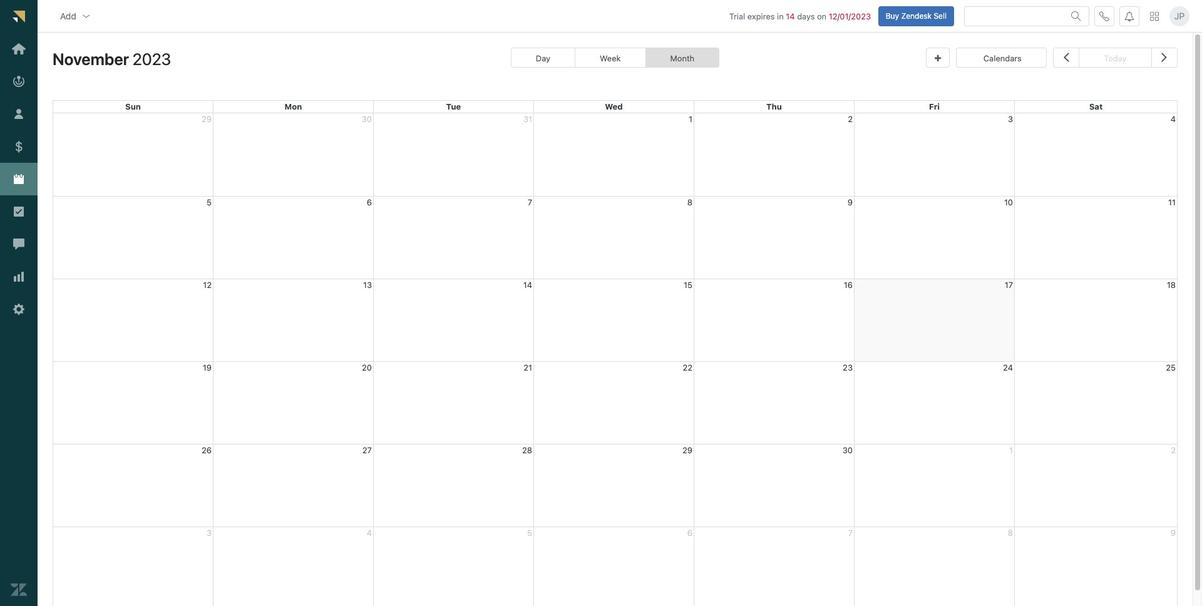Task type: locate. For each thing, give the bounding box(es) containing it.
8
[[688, 197, 693, 207], [1008, 528, 1013, 538]]

30
[[362, 114, 372, 124], [843, 445, 853, 455]]

1 horizontal spatial 29
[[683, 445, 693, 455]]

27
[[363, 445, 372, 455]]

on
[[817, 11, 827, 21]]

0 vertical spatial 8
[[688, 197, 693, 207]]

0 horizontal spatial 4
[[367, 528, 372, 538]]

tue
[[446, 102, 461, 112]]

0 horizontal spatial 5
[[207, 197, 212, 207]]

10
[[1005, 197, 1013, 207]]

1 vertical spatial 4
[[367, 528, 372, 538]]

1 horizontal spatial 6
[[688, 528, 693, 538]]

6
[[367, 197, 372, 207], [688, 528, 693, 538]]

november
[[53, 50, 129, 68]]

jp button
[[1170, 6, 1190, 26]]

24
[[1003, 362, 1013, 372]]

buy zendesk sell
[[886, 11, 947, 20]]

search image
[[1072, 11, 1082, 21]]

12
[[203, 280, 212, 290]]

15
[[684, 280, 693, 290]]

0 horizontal spatial 14
[[523, 280, 532, 290]]

week
[[600, 53, 621, 63]]

0 horizontal spatial 29
[[202, 114, 212, 124]]

0 horizontal spatial 1
[[689, 114, 693, 124]]

5
[[207, 197, 212, 207], [527, 528, 532, 538]]

0 horizontal spatial 7
[[528, 197, 532, 207]]

21
[[524, 362, 532, 372]]

jp
[[1175, 11, 1185, 21]]

29
[[202, 114, 212, 124], [683, 445, 693, 455]]

0 horizontal spatial 30
[[362, 114, 372, 124]]

trial
[[730, 11, 746, 21]]

1 vertical spatial 9
[[1171, 528, 1176, 538]]

1 vertical spatial 29
[[683, 445, 693, 455]]

1 vertical spatial 30
[[843, 445, 853, 455]]

1 horizontal spatial 2
[[1171, 445, 1176, 455]]

0 vertical spatial 14
[[786, 11, 795, 21]]

add
[[60, 10, 76, 21]]

25
[[1166, 362, 1176, 372]]

0 vertical spatial 3
[[1008, 114, 1013, 124]]

0 vertical spatial 4
[[1171, 114, 1176, 124]]

today
[[1104, 53, 1127, 63]]

9
[[848, 197, 853, 207], [1171, 528, 1176, 538]]

in
[[777, 11, 784, 21]]

0 horizontal spatial 8
[[688, 197, 693, 207]]

0 vertical spatial 30
[[362, 114, 372, 124]]

28
[[522, 445, 532, 455]]

angle right image
[[1162, 49, 1168, 65]]

14
[[786, 11, 795, 21], [523, 280, 532, 290]]

1 vertical spatial 1
[[1010, 445, 1013, 455]]

calls image
[[1100, 11, 1110, 21]]

1 horizontal spatial 1
[[1010, 445, 1013, 455]]

0 vertical spatial 9
[[848, 197, 853, 207]]

1 vertical spatial 3
[[207, 528, 212, 538]]

19
[[203, 362, 212, 372]]

wed
[[605, 102, 623, 112]]

bell image
[[1125, 11, 1135, 21]]

1 horizontal spatial 3
[[1008, 114, 1013, 124]]

0 horizontal spatial 2
[[848, 114, 853, 124]]

1 vertical spatial 2
[[1171, 445, 1176, 455]]

0 vertical spatial 5
[[207, 197, 212, 207]]

31
[[524, 114, 532, 124]]

0 horizontal spatial 6
[[367, 197, 372, 207]]

1 horizontal spatial 9
[[1171, 528, 1176, 538]]

zendesk image
[[11, 582, 27, 598]]

thu
[[767, 102, 782, 112]]

0 vertical spatial 6
[[367, 197, 372, 207]]

1 vertical spatial 14
[[523, 280, 532, 290]]

3
[[1008, 114, 1013, 124], [207, 528, 212, 538]]

16
[[844, 280, 853, 290]]

buy
[[886, 11, 899, 20]]

chevron down image
[[81, 11, 91, 21]]

days
[[797, 11, 815, 21]]

4
[[1171, 114, 1176, 124], [367, 528, 372, 538]]

0 vertical spatial 2
[[848, 114, 853, 124]]

zendesk products image
[[1151, 12, 1159, 20]]

1 vertical spatial 8
[[1008, 528, 1013, 538]]

sun
[[125, 102, 141, 112]]

2
[[848, 114, 853, 124], [1171, 445, 1176, 455]]

plus image
[[935, 55, 942, 63]]

1 horizontal spatial 4
[[1171, 114, 1176, 124]]

7
[[528, 197, 532, 207], [849, 528, 853, 538]]

1 vertical spatial 7
[[849, 528, 853, 538]]

1 vertical spatial 6
[[688, 528, 693, 538]]

1 horizontal spatial 8
[[1008, 528, 1013, 538]]

0 horizontal spatial 9
[[848, 197, 853, 207]]

1
[[689, 114, 693, 124], [1010, 445, 1013, 455]]

1 horizontal spatial 5
[[527, 528, 532, 538]]

1 vertical spatial 5
[[527, 528, 532, 538]]



Task type: describe. For each thing, give the bounding box(es) containing it.
day
[[536, 53, 551, 63]]

0 vertical spatial 29
[[202, 114, 212, 124]]

add button
[[50, 4, 101, 29]]

expires
[[748, 11, 775, 21]]

sell
[[934, 11, 947, 20]]

0 horizontal spatial 3
[[207, 528, 212, 538]]

1 horizontal spatial 30
[[843, 445, 853, 455]]

26
[[202, 445, 212, 455]]

2023
[[133, 50, 171, 68]]

23
[[843, 362, 853, 372]]

trial expires in 14 days on 12/01/2023
[[730, 11, 871, 21]]

buy zendesk sell button
[[879, 6, 955, 26]]

17
[[1005, 280, 1013, 290]]

11
[[1169, 197, 1176, 207]]

0 vertical spatial 1
[[689, 114, 693, 124]]

calendars
[[984, 53, 1022, 63]]

20
[[362, 362, 372, 372]]

november 2023
[[53, 50, 171, 68]]

18
[[1167, 280, 1176, 290]]

fri
[[930, 102, 940, 112]]

angle left image
[[1064, 49, 1070, 65]]

sat
[[1090, 102, 1103, 112]]

12/01/2023
[[829, 11, 871, 21]]

1 horizontal spatial 14
[[786, 11, 795, 21]]

zendesk
[[902, 11, 932, 20]]

mon
[[285, 102, 302, 112]]

13
[[363, 280, 372, 290]]

22
[[683, 362, 693, 372]]

month
[[671, 53, 695, 63]]

1 horizontal spatial 7
[[849, 528, 853, 538]]

0 vertical spatial 7
[[528, 197, 532, 207]]



Task type: vqa. For each thing, say whether or not it's contained in the screenshot.


